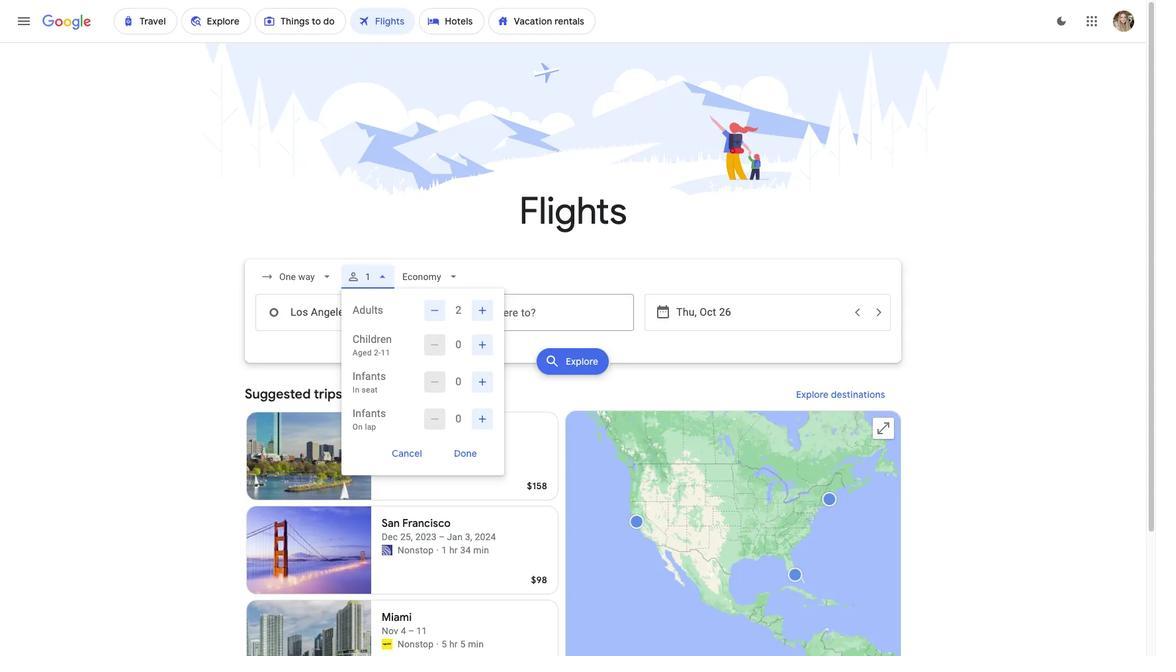 Task type: vqa. For each thing, say whether or not it's contained in the screenshot.


Task type: locate. For each thing, give the bounding box(es) containing it.
lap
[[365, 423, 377, 432]]

3 hr from the top
[[450, 639, 458, 650]]

1 inside suggested trips from los angeles region
[[442, 545, 447, 556]]

1 vertical spatial min
[[474, 545, 490, 556]]

1 vertical spatial nonstop
[[398, 545, 434, 556]]

2 hr from the top
[[450, 545, 458, 556]]

change appearance image
[[1046, 5, 1078, 37]]

dec down san
[[382, 532, 398, 542]]

0 vertical spatial hr
[[450, 451, 458, 462]]

4 – 11
[[401, 626, 427, 636]]

1 infants from the top
[[353, 370, 386, 383]]

destinations
[[832, 389, 886, 401]]

dec up united image
[[382, 438, 398, 448]]

miami nov 4 – 11
[[382, 611, 427, 636]]

1 horizontal spatial 1
[[442, 545, 447, 556]]

cancel
[[392, 448, 422, 460]]

 image
[[437, 544, 439, 557]]

0 up done button
[[456, 413, 462, 425]]

trips
[[314, 386, 342, 403]]

5 hr 5 min
[[442, 639, 484, 650]]

nonstop for miami
[[398, 639, 434, 650]]

2024
[[475, 532, 496, 542]]

nonstop
[[398, 451, 434, 462], [398, 545, 434, 556], [398, 639, 434, 650]]

1 for 1 hr 34 min
[[442, 545, 447, 556]]

2 0 from the top
[[456, 376, 462, 388]]

158 US dollars text field
[[527, 480, 548, 492]]

1 inside 1 popup button
[[365, 272, 371, 282]]

1
[[365, 272, 371, 282], [442, 545, 447, 556]]

1 vertical spatial infants
[[353, 407, 386, 420]]

2 vertical spatial min
[[468, 639, 484, 650]]

0 vertical spatial dec
[[382, 438, 398, 448]]

1 horizontal spatial explore
[[797, 389, 829, 401]]

min for miami
[[468, 639, 484, 650]]

nonstop down 2 – 9
[[398, 451, 434, 462]]

children aged 2-11
[[353, 333, 392, 358]]

explore destinations button
[[781, 379, 902, 411]]

2 vertical spatial hr
[[450, 639, 458, 650]]

main menu image
[[16, 13, 32, 29]]

0
[[456, 338, 462, 351], [456, 376, 462, 388], [456, 413, 462, 425]]

2023 – jan
[[416, 532, 463, 542]]

2 vertical spatial 0
[[456, 413, 462, 425]]

dec inside the "san francisco dec 25, 2023 – jan 3, 2024"
[[382, 532, 398, 542]]

dec
[[382, 438, 398, 448], [382, 532, 398, 542]]

None field
[[256, 265, 339, 289], [397, 265, 465, 289], [256, 265, 339, 289], [397, 265, 465, 289]]

spirit image
[[382, 639, 393, 650]]

1 vertical spatial dec
[[382, 532, 398, 542]]

Departure text field
[[677, 295, 846, 330]]

explore inside suggested trips from los angeles region
[[797, 389, 829, 401]]

explore button
[[537, 348, 610, 375]]

1 hr from the top
[[450, 451, 458, 462]]

0 for infants on lap
[[456, 413, 462, 425]]

1 vertical spatial hr
[[450, 545, 458, 556]]

0 vertical spatial 0
[[456, 338, 462, 351]]

1 for 1
[[365, 272, 371, 282]]

nov
[[382, 626, 399, 636]]

 image
[[437, 638, 439, 651]]

explore
[[566, 356, 599, 368], [797, 389, 829, 401]]

0 horizontal spatial explore
[[566, 356, 599, 368]]

25,
[[401, 532, 413, 542]]

dec 2 – 9
[[382, 438, 422, 448]]

2 vertical spatial nonstop
[[398, 639, 434, 650]]

1 down the 2023 – jan
[[442, 545, 447, 556]]

1 vertical spatial explore
[[797, 389, 829, 401]]

1 hr 34 min
[[442, 545, 490, 556]]

0 horizontal spatial 1
[[365, 272, 371, 282]]

11
[[381, 348, 391, 358]]

0 vertical spatial 1
[[365, 272, 371, 282]]

children
[[353, 333, 392, 346]]

infants up lap at the bottom
[[353, 407, 386, 420]]

2 nonstop from the top
[[398, 545, 434, 556]]

hr
[[450, 451, 458, 462], [450, 545, 458, 556], [450, 639, 458, 650]]

explore destinations
[[797, 389, 886, 401]]

suggested trips from los angeles
[[245, 386, 452, 403]]

5
[[442, 451, 447, 462], [442, 639, 447, 650], [461, 639, 466, 650]]

1 up adults
[[365, 272, 371, 282]]

explore down where to? text field
[[566, 356, 599, 368]]

1 0 from the top
[[456, 338, 462, 351]]

2 dec from the top
[[382, 532, 398, 542]]

min
[[474, 451, 490, 462], [474, 545, 490, 556], [468, 639, 484, 650]]

2 infants from the top
[[353, 407, 386, 420]]

explore inside flight search field
[[566, 356, 599, 368]]

nonstop down 25,
[[398, 545, 434, 556]]

0 vertical spatial infants
[[353, 370, 386, 383]]

number of passengers dialog
[[342, 289, 505, 476]]

cancel button
[[376, 443, 438, 464]]

0 vertical spatial nonstop
[[398, 451, 434, 462]]

0 for children aged 2-11
[[456, 338, 462, 351]]

25
[[461, 451, 471, 462]]

hr for san francisco
[[450, 545, 458, 556]]

34
[[461, 545, 471, 556]]

san francisco dec 25, 2023 – jan 3, 2024
[[382, 517, 496, 542]]

0 right angeles
[[456, 376, 462, 388]]

0 down 2
[[456, 338, 462, 351]]

miami
[[382, 611, 412, 625]]

3 nonstop from the top
[[398, 639, 434, 650]]

2
[[456, 304, 462, 317]]

Where to? text field
[[448, 294, 634, 331]]

san
[[382, 517, 400, 530]]

explore left destinations
[[797, 389, 829, 401]]

nonstop down 4 – 11
[[398, 639, 434, 650]]

3 0 from the top
[[456, 413, 462, 425]]

hr for miami
[[450, 639, 458, 650]]

infants
[[353, 370, 386, 383], [353, 407, 386, 420]]

united image
[[382, 451, 393, 462]]

1 vertical spatial 1
[[442, 545, 447, 556]]

infants up seat
[[353, 370, 386, 383]]

0 vertical spatial explore
[[566, 356, 599, 368]]

1 vertical spatial 0
[[456, 376, 462, 388]]



Task type: describe. For each thing, give the bounding box(es) containing it.
1 nonstop from the top
[[398, 451, 434, 462]]

seat
[[362, 385, 378, 395]]

98 US dollars text field
[[531, 574, 548, 586]]

aged
[[353, 348, 372, 358]]

Flight search field
[[234, 260, 913, 476]]

5 for 5 hr 25 min
[[442, 451, 447, 462]]

done button
[[438, 443, 493, 464]]

done
[[454, 448, 477, 460]]

infants in seat
[[353, 370, 386, 395]]

5 hr 25 min
[[442, 451, 490, 462]]

infants for infants on lap
[[353, 407, 386, 420]]

suggested trips from los angeles region
[[245, 379, 902, 656]]

explore for explore
[[566, 356, 599, 368]]

$158
[[527, 480, 548, 492]]

flights
[[520, 188, 627, 235]]

nonstop for san
[[398, 545, 434, 556]]

3,
[[465, 532, 473, 542]]

1 button
[[342, 261, 395, 293]]

1 dec from the top
[[382, 438, 398, 448]]

explore for explore destinations
[[797, 389, 829, 401]]

angeles
[[402, 386, 452, 403]]

2-
[[374, 348, 381, 358]]

francisco
[[403, 517, 451, 530]]

min for san francisco
[[474, 545, 490, 556]]

suggested
[[245, 386, 311, 403]]

los
[[378, 386, 399, 403]]

infants on lap
[[353, 407, 386, 432]]

in
[[353, 385, 360, 395]]

5 for 5 hr 5 min
[[442, 639, 447, 650]]

from
[[345, 386, 375, 403]]

adults
[[353, 304, 383, 317]]

infants for infants in seat
[[353, 370, 386, 383]]

united image
[[382, 545, 393, 556]]

$98
[[531, 574, 548, 586]]

0 for infants in seat
[[456, 376, 462, 388]]

0 vertical spatial min
[[474, 451, 490, 462]]

on
[[353, 423, 363, 432]]

2 – 9
[[401, 438, 422, 448]]



